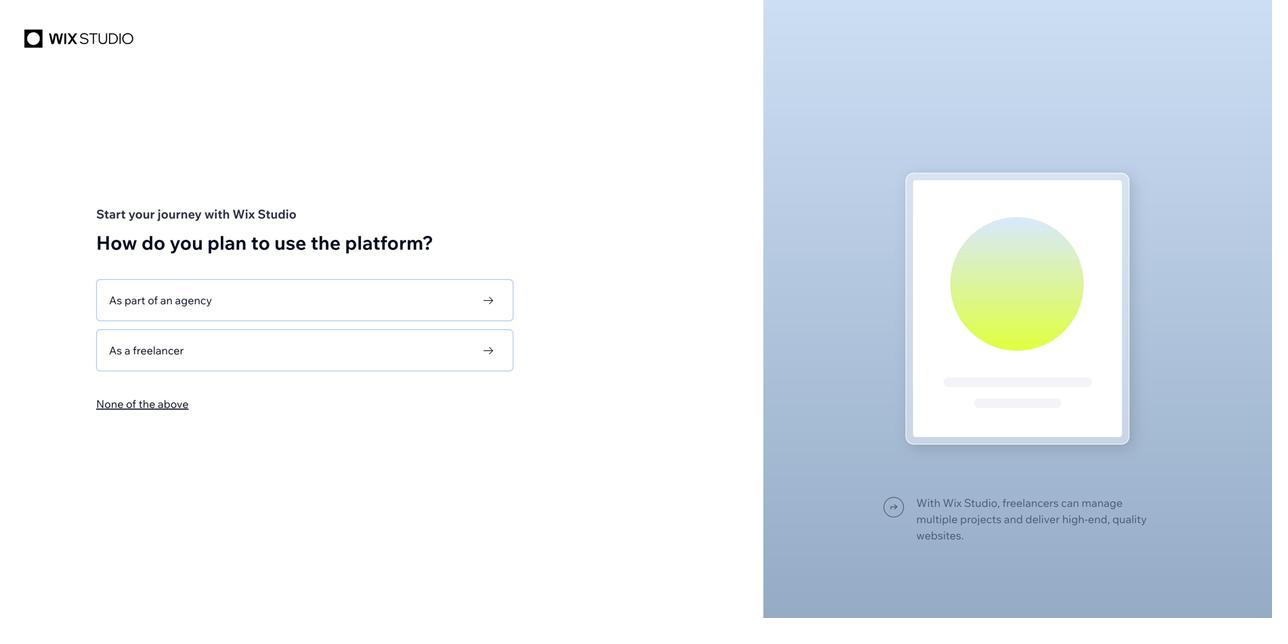 Task type: vqa. For each thing, say whether or not it's contained in the screenshot.
'part'
yes



Task type: locate. For each thing, give the bounding box(es) containing it.
freelancers
[[1003, 490, 1059, 503]]

none of the above button
[[96, 396, 189, 412]]

0 horizontal spatial the
[[139, 397, 155, 411]]

you
[[170, 231, 203, 254]]

wix
[[233, 206, 255, 222], [943, 490, 962, 503]]

plan
[[207, 231, 247, 254]]

0 horizontal spatial of
[[126, 397, 136, 411]]

manage
[[1082, 490, 1123, 503]]

of inside as part of an agency button
[[148, 293, 158, 307]]

the inside 'button'
[[139, 397, 155, 411]]

of
[[148, 293, 158, 307], [126, 397, 136, 411]]

wix right with
[[233, 206, 255, 222]]

start your journey with wix studio
[[96, 206, 297, 222]]

0 horizontal spatial wix
[[233, 206, 255, 222]]

0 vertical spatial as
[[109, 293, 122, 307]]

as a freelancer
[[109, 344, 184, 357]]

wix up the multiple
[[943, 490, 962, 503]]

1 vertical spatial wix
[[943, 490, 962, 503]]

1 vertical spatial of
[[126, 397, 136, 411]]

journey
[[158, 206, 202, 222]]

2 as from the top
[[109, 344, 122, 357]]

as part of an agency button
[[96, 275, 514, 325]]

how do you plan to use the platform?
[[96, 231, 434, 254]]

as left part
[[109, 293, 122, 307]]

with
[[205, 206, 230, 222]]

as
[[109, 293, 122, 307], [109, 344, 122, 357]]

wix inside with wix studio, freelancers can manage multiple projects and deliver high-end, quality websites.
[[943, 490, 962, 503]]

an
[[160, 293, 173, 307]]

1 horizontal spatial of
[[148, 293, 158, 307]]

as inside button
[[109, 293, 122, 307]]

the left above
[[139, 397, 155, 411]]

0 vertical spatial the
[[311, 231, 341, 254]]

as left a
[[109, 344, 122, 357]]

freelancer
[[133, 344, 184, 357]]

the
[[311, 231, 341, 254], [139, 397, 155, 411]]

1 horizontal spatial wix
[[943, 490, 962, 503]]

studio,
[[965, 490, 1000, 503]]

0 vertical spatial of
[[148, 293, 158, 307]]

1 as from the top
[[109, 293, 122, 307]]

above
[[158, 397, 189, 411]]

agency
[[175, 293, 212, 307]]

the right "use"
[[311, 231, 341, 254]]

of left an
[[148, 293, 158, 307]]

of right none in the bottom of the page
[[126, 397, 136, 411]]

1 vertical spatial the
[[139, 397, 155, 411]]

0 vertical spatial wix
[[233, 206, 255, 222]]

studio
[[258, 206, 297, 222]]

as inside "button"
[[109, 344, 122, 357]]

and
[[1004, 506, 1023, 520]]

1 vertical spatial as
[[109, 344, 122, 357]]



Task type: describe. For each thing, give the bounding box(es) containing it.
multiple
[[917, 506, 958, 520]]

none
[[96, 397, 124, 411]]

do
[[142, 231, 165, 254]]

platform?
[[345, 231, 434, 254]]

start
[[96, 206, 126, 222]]

with
[[917, 490, 941, 503]]

your
[[129, 206, 155, 222]]

1 horizontal spatial the
[[311, 231, 341, 254]]

as for as part of an agency
[[109, 293, 122, 307]]

can
[[1062, 490, 1080, 503]]

projects
[[961, 506, 1002, 520]]

none of the above
[[96, 397, 189, 411]]

a
[[124, 344, 130, 357]]

as part of an agency
[[109, 293, 212, 307]]

quality
[[1113, 506, 1147, 520]]

as a freelancer button
[[96, 325, 514, 375]]

part
[[124, 293, 145, 307]]

websites.
[[917, 522, 964, 536]]

as for as a freelancer
[[109, 344, 122, 357]]

deliver
[[1026, 506, 1060, 520]]

how
[[96, 231, 137, 254]]

high-
[[1063, 506, 1088, 520]]

end,
[[1088, 506, 1111, 520]]

of inside none of the above 'button'
[[126, 397, 136, 411]]

use
[[274, 231, 307, 254]]

with wix studio, freelancers can manage multiple projects and deliver high-end, quality websites.
[[917, 490, 1147, 536]]

to
[[251, 231, 270, 254]]



